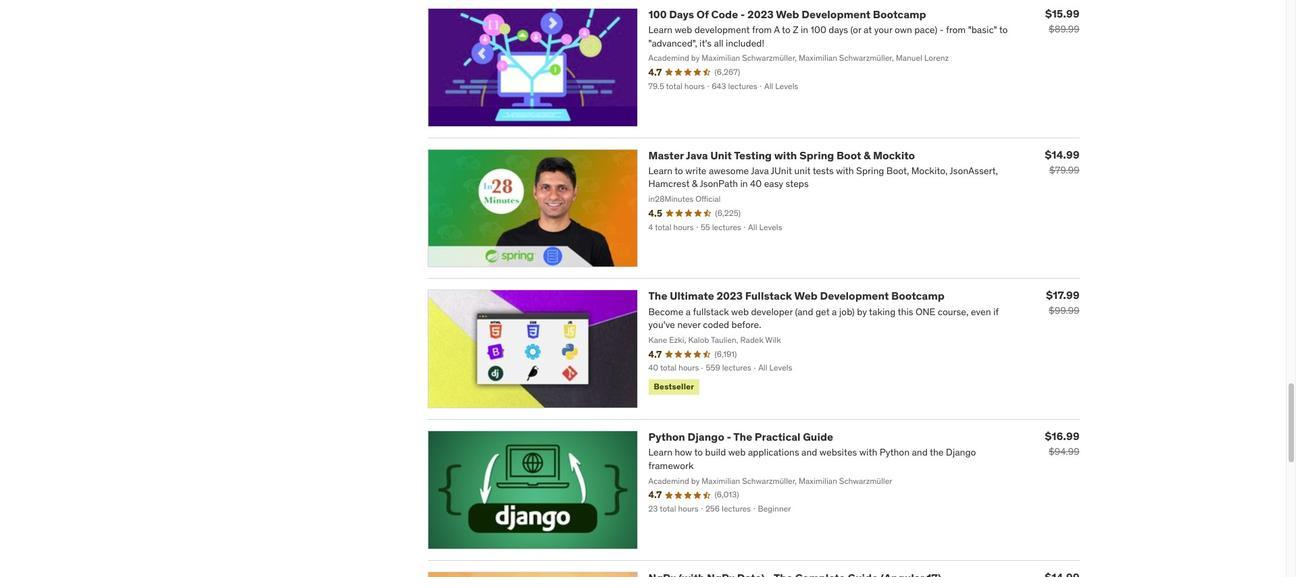 Task type: locate. For each thing, give the bounding box(es) containing it.
the ultimate 2023 fullstack web development bootcamp link
[[648, 289, 945, 303]]

100 days of code - 2023 web development bootcamp link
[[648, 7, 926, 21]]

2023
[[747, 7, 774, 21], [717, 289, 743, 303]]

$94.99
[[1049, 446, 1079, 458]]

the
[[648, 289, 667, 303], [733, 431, 752, 444]]

development
[[802, 7, 871, 21], [820, 289, 889, 303]]

python
[[648, 431, 685, 444]]

0 horizontal spatial -
[[727, 431, 731, 444]]

with
[[774, 148, 797, 162]]

code
[[711, 7, 738, 21]]

$15.99 $89.99
[[1045, 7, 1079, 35]]

$16.99 $94.99
[[1045, 430, 1079, 458]]

&
[[864, 148, 871, 162]]

0 vertical spatial web
[[776, 7, 799, 21]]

100 days of code - 2023 web development bootcamp
[[648, 7, 926, 21]]

bootcamp
[[873, 7, 926, 21], [891, 289, 945, 303]]

1 vertical spatial -
[[727, 431, 731, 444]]

0 vertical spatial 2023
[[747, 7, 774, 21]]

web
[[776, 7, 799, 21], [794, 289, 818, 303]]

0 vertical spatial -
[[740, 7, 745, 21]]

testing
[[734, 148, 772, 162]]

web right "code"
[[776, 7, 799, 21]]

2023 right ultimate
[[717, 289, 743, 303]]

$14.99 $79.99
[[1045, 148, 1079, 176]]

the left ultimate
[[648, 289, 667, 303]]

1 vertical spatial 2023
[[717, 289, 743, 303]]

1 vertical spatial the
[[733, 431, 752, 444]]

days
[[669, 7, 694, 21]]

spring
[[799, 148, 834, 162]]

- right "code"
[[740, 7, 745, 21]]

1 vertical spatial web
[[794, 289, 818, 303]]

the ultimate 2023 fullstack web development bootcamp
[[648, 289, 945, 303]]

of
[[697, 7, 709, 21]]

2023 right "code"
[[747, 7, 774, 21]]

0 vertical spatial bootcamp
[[873, 7, 926, 21]]

web right the fullstack
[[794, 289, 818, 303]]

1 horizontal spatial -
[[740, 7, 745, 21]]

$14.99
[[1045, 148, 1079, 161]]

master java unit testing with spring boot & mockito
[[648, 148, 915, 162]]

-
[[740, 7, 745, 21], [727, 431, 731, 444]]

- right django
[[727, 431, 731, 444]]

0 vertical spatial the
[[648, 289, 667, 303]]

the left "practical"
[[733, 431, 752, 444]]

$16.99
[[1045, 430, 1079, 443]]

$15.99
[[1045, 7, 1079, 20]]

$99.99
[[1049, 305, 1079, 317]]

ultimate
[[670, 289, 714, 303]]

1 vertical spatial development
[[820, 289, 889, 303]]



Task type: describe. For each thing, give the bounding box(es) containing it.
$79.99
[[1049, 164, 1079, 176]]

python django - the practical guide
[[648, 431, 833, 444]]

master
[[648, 148, 684, 162]]

master java unit testing with spring boot & mockito link
[[648, 148, 915, 162]]

0 horizontal spatial 2023
[[717, 289, 743, 303]]

1 vertical spatial bootcamp
[[891, 289, 945, 303]]

mockito
[[873, 148, 915, 162]]

$17.99 $99.99
[[1046, 289, 1079, 317]]

unit
[[710, 148, 732, 162]]

fullstack
[[745, 289, 792, 303]]

$17.99
[[1046, 289, 1079, 302]]

0 horizontal spatial the
[[648, 289, 667, 303]]

practical
[[755, 431, 801, 444]]

1 horizontal spatial 2023
[[747, 7, 774, 21]]

java
[[686, 148, 708, 162]]

boot
[[837, 148, 861, 162]]

guide
[[803, 431, 833, 444]]

100
[[648, 7, 667, 21]]

$89.99
[[1049, 23, 1079, 35]]

django
[[688, 431, 724, 444]]

1 horizontal spatial the
[[733, 431, 752, 444]]

0 vertical spatial development
[[802, 7, 871, 21]]

python django - the practical guide link
[[648, 431, 833, 444]]



Task type: vqa. For each thing, say whether or not it's contained in the screenshot.
$299.97
no



